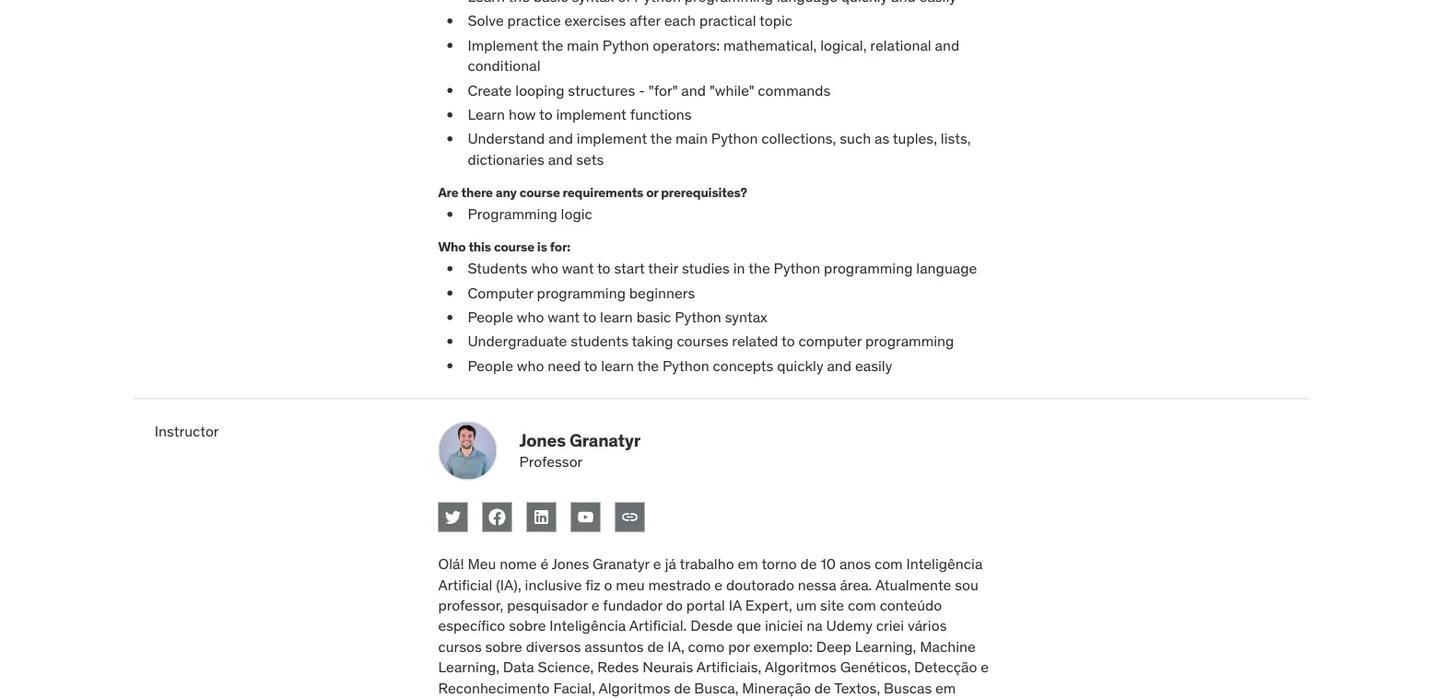 Task type: describe. For each thing, give the bounding box(es) containing it.
e right detecção
[[981, 658, 989, 677]]

quickly
[[777, 356, 824, 375]]

por
[[728, 638, 750, 656]]

(ia),
[[496, 576, 521, 594]]

de left ia,
[[648, 638, 664, 656]]

um
[[796, 596, 817, 615]]

jones inside olá! meu nome é jones granatyr e já trabalho em torno de 10 anos com inteligência artificial (ia), inclusive fiz o meu mestrado e doutorado nessa área. atualmente sou professor, pesquisador e fundador do portal ia expert, um site com conteúdo específico sobre inteligência artificial. desde que iniciei na udemy criei vários cursos sobre diversos assuntos de ia, como por exemplo: deep learning, machine learning, data science, redes neurais artificiais, algoritmos genéticos, detecção e reconhecimento facial, algoritmos de busca, mineração de textos, bus
[[552, 555, 589, 574]]

já
[[665, 555, 676, 574]]

the down taking
[[637, 356, 659, 375]]

each
[[664, 11, 696, 30]]

syntax
[[725, 308, 768, 327]]

studies
[[682, 259, 730, 278]]

to up "students"
[[583, 308, 597, 327]]

área.
[[840, 576, 872, 594]]

start
[[614, 259, 645, 278]]

1 vertical spatial com
[[848, 596, 876, 615]]

any
[[496, 184, 517, 201]]

2 vertical spatial who
[[517, 356, 544, 375]]

related
[[732, 332, 779, 351]]

who this course is for: students who want to start their studies in the python programming language computer programming beginners people who want to learn basic python syntax undergraduate students taking courses related to computer programming people who need to learn the python concepts quickly and easily
[[438, 238, 977, 375]]

torno
[[762, 555, 797, 574]]

o
[[604, 576, 613, 594]]

as
[[875, 129, 890, 148]]

artificiais,
[[697, 658, 762, 677]]

the down functions
[[651, 129, 672, 148]]

sou
[[955, 576, 979, 594]]

basic
[[637, 308, 671, 327]]

logical,
[[821, 36, 867, 55]]

em
[[738, 555, 759, 574]]

detecção
[[915, 658, 977, 677]]

personal website image
[[621, 508, 639, 527]]

python down after
[[603, 36, 649, 55]]

de down neurais
[[674, 679, 691, 698]]

lists,
[[941, 129, 971, 148]]

need
[[548, 356, 581, 375]]

python down '"while"'
[[711, 129, 758, 148]]

meu
[[468, 555, 496, 574]]

1 vertical spatial learning,
[[438, 658, 500, 677]]

olá!
[[438, 555, 464, 574]]

is
[[537, 238, 547, 255]]

exercises
[[565, 11, 626, 30]]

topic
[[760, 11, 793, 30]]

their
[[648, 259, 679, 278]]

e left já
[[653, 555, 661, 574]]

solve practice exercises after each practical topic implement the main python operators: mathematical, logical, relational and conditional create looping structures - "for" and "while" commands learn how to implement functions understand and implement the main python collections, such as tuples, lists, dictionaries and sets
[[468, 11, 971, 169]]

fundador
[[603, 596, 663, 615]]

looping
[[516, 81, 565, 99]]

mestrado
[[648, 576, 711, 594]]

computer
[[799, 332, 862, 351]]

1 vertical spatial implement
[[577, 129, 647, 148]]

learn
[[468, 105, 505, 124]]

udemy
[[826, 617, 873, 636]]

artificial.
[[629, 617, 687, 636]]

granatyr inside olá! meu nome é jones granatyr e já trabalho em torno de 10 anos com inteligência artificial (ia), inclusive fiz o meu mestrado e doutorado nessa área. atualmente sou professor, pesquisador e fundador do portal ia expert, um site com conteúdo específico sobre inteligência artificial. desde que iniciei na udemy criei vários cursos sobre diversos assuntos de ia, como por exemplo: deep learning, machine learning, data science, redes neurais artificiais, algoritmos genéticos, detecção e reconhecimento facial, algoritmos de busca, mineração de textos, bus
[[593, 555, 650, 574]]

concepts
[[713, 356, 774, 375]]

easily
[[855, 356, 893, 375]]

ia,
[[668, 638, 685, 656]]

logic
[[561, 204, 593, 223]]

course inside the who this course is for: students who want to start their studies in the python programming language computer programming beginners people who want to learn basic python syntax undergraduate students taking courses related to computer programming people who need to learn the python concepts quickly and easily
[[494, 238, 535, 255]]

1 vertical spatial want
[[548, 308, 580, 327]]

undergraduate
[[468, 332, 567, 351]]

0 horizontal spatial main
[[567, 36, 599, 55]]

de left 10
[[801, 555, 817, 574]]

0 vertical spatial inteligência
[[907, 555, 983, 574]]

2 people from the top
[[468, 356, 513, 375]]

vários
[[908, 617, 947, 636]]

jones granatyr link
[[519, 429, 641, 451]]

redes
[[598, 658, 639, 677]]

python down the courses
[[663, 356, 709, 375]]

0 vertical spatial who
[[531, 259, 559, 278]]

the right in
[[749, 259, 770, 278]]

expert,
[[745, 596, 793, 615]]

sets
[[576, 150, 604, 169]]

10
[[821, 555, 836, 574]]

practice
[[508, 11, 561, 30]]

deep
[[817, 638, 852, 656]]

pesquisador
[[507, 596, 588, 615]]

prerequisites?
[[661, 184, 748, 201]]

such
[[840, 129, 871, 148]]

taking
[[632, 332, 673, 351]]

fiz
[[586, 576, 601, 594]]

ia
[[729, 596, 742, 615]]

0 vertical spatial com
[[875, 555, 903, 574]]

courses
[[677, 332, 729, 351]]

facebook image
[[488, 508, 506, 527]]

or
[[646, 184, 658, 201]]

é
[[541, 555, 549, 574]]

granatyr inside jones granatyr professor
[[570, 429, 641, 451]]

for:
[[550, 238, 571, 255]]

are
[[438, 184, 459, 201]]

collections,
[[762, 129, 836, 148]]

portal
[[687, 596, 725, 615]]

to left start
[[597, 259, 611, 278]]

mineração
[[742, 679, 811, 698]]

olá! meu nome é jones granatyr e já trabalho em torno de 10 anos com inteligência artificial (ia), inclusive fiz o meu mestrado e doutorado nessa área. atualmente sou professor, pesquisador e fundador do portal ia expert, um site com conteúdo específico sobre inteligência artificial. desde que iniciei na udemy criei vários cursos sobre diversos assuntos de ia, como por exemplo: deep learning, machine learning, data science, redes neurais artificiais, algoritmos genéticos, detecção e reconhecimento facial, algoritmos de busca, mineração de textos, bus
[[438, 555, 989, 699]]

desde
[[691, 617, 733, 636]]



Task type: locate. For each thing, give the bounding box(es) containing it.
granatyr up professor
[[570, 429, 641, 451]]

2 vertical spatial programming
[[866, 332, 954, 351]]

1 horizontal spatial main
[[676, 129, 708, 148]]

exemplo:
[[754, 638, 813, 656]]

programming left the language
[[824, 259, 913, 278]]

language
[[917, 259, 977, 278]]

1 vertical spatial programming
[[537, 283, 626, 302]]

com down the área.
[[848, 596, 876, 615]]

textos,
[[834, 679, 881, 698]]

who up undergraduate
[[517, 308, 544, 327]]

0 vertical spatial people
[[468, 308, 513, 327]]

science,
[[538, 658, 594, 677]]

jones granatyr professor
[[519, 429, 641, 471]]

professor,
[[438, 596, 504, 615]]

requirements
[[563, 184, 644, 201]]

como
[[688, 638, 725, 656]]

0 vertical spatial granatyr
[[570, 429, 641, 451]]

granatyr up meu at bottom left
[[593, 555, 650, 574]]

and left sets
[[548, 150, 573, 169]]

inteligência up assuntos
[[550, 617, 626, 636]]

people down computer
[[468, 308, 513, 327]]

operators:
[[653, 36, 720, 55]]

1 vertical spatial learn
[[601, 356, 634, 375]]

sobre up data
[[485, 638, 523, 656]]

0 vertical spatial sobre
[[509, 617, 546, 636]]

to right how
[[539, 105, 553, 124]]

nessa
[[798, 576, 837, 594]]

1 vertical spatial inteligência
[[550, 617, 626, 636]]

implement up sets
[[577, 129, 647, 148]]

e down the trabalho
[[715, 576, 723, 594]]

implement down structures
[[556, 105, 627, 124]]

conditional
[[468, 56, 541, 75]]

course right the any
[[520, 184, 560, 201]]

commands
[[758, 81, 831, 99]]

instructor
[[155, 422, 219, 441]]

relational
[[871, 36, 932, 55]]

sobre down "pesquisador"
[[509, 617, 546, 636]]

students
[[468, 259, 528, 278]]

inteligência
[[907, 555, 983, 574], [550, 617, 626, 636]]

criei
[[876, 617, 904, 636]]

learning, down 'criei'
[[855, 638, 917, 656]]

want
[[562, 259, 594, 278], [548, 308, 580, 327]]

want up "students"
[[548, 308, 580, 327]]

site
[[821, 596, 845, 615]]

to inside solve practice exercises after each practical topic implement the main python operators: mathematical, logical, relational and conditional create looping structures - "for" and "while" commands learn how to implement functions understand and implement the main python collections, such as tuples, lists, dictionaries and sets
[[539, 105, 553, 124]]

functions
[[630, 105, 692, 124]]

to up "quickly"
[[782, 332, 795, 351]]

practical
[[700, 11, 756, 30]]

conteúdo
[[880, 596, 942, 615]]

1 horizontal spatial learning,
[[855, 638, 917, 656]]

learn down "students"
[[601, 356, 634, 375]]

implement
[[556, 105, 627, 124], [577, 129, 647, 148]]

students
[[571, 332, 629, 351]]

learning, down cursos on the bottom
[[438, 658, 500, 677]]

python
[[603, 36, 649, 55], [711, 129, 758, 148], [774, 259, 821, 278], [675, 308, 722, 327], [663, 356, 709, 375]]

1 people from the top
[[468, 308, 513, 327]]

want down the for:
[[562, 259, 594, 278]]

jones right é
[[552, 555, 589, 574]]

-
[[639, 81, 645, 99]]

artificial
[[438, 576, 493, 594]]

0 vertical spatial main
[[567, 36, 599, 55]]

anos
[[840, 555, 871, 574]]

busca,
[[694, 679, 739, 698]]

learn
[[600, 308, 633, 327], [601, 356, 634, 375]]

main down functions
[[676, 129, 708, 148]]

de left "textos,"
[[815, 679, 831, 698]]

and down looping
[[549, 129, 573, 148]]

1 vertical spatial course
[[494, 238, 535, 255]]

1 vertical spatial main
[[676, 129, 708, 148]]

beginners
[[629, 283, 695, 302]]

iniciei
[[765, 617, 803, 636]]

and right the "for"
[[682, 81, 706, 99]]

meu
[[616, 576, 645, 594]]

course up students
[[494, 238, 535, 255]]

solve
[[468, 11, 504, 30]]

0 horizontal spatial inteligência
[[550, 617, 626, 636]]

mathematical,
[[724, 36, 817, 55]]

com
[[875, 555, 903, 574], [848, 596, 876, 615]]

com up atualmente
[[875, 555, 903, 574]]

1 vertical spatial who
[[517, 308, 544, 327]]

na
[[807, 617, 823, 636]]

the down practice
[[542, 36, 563, 55]]

implement
[[468, 36, 538, 55]]

1 vertical spatial jones
[[552, 555, 589, 574]]

who down is
[[531, 259, 559, 278]]

twitter image
[[444, 508, 462, 527]]

algoritmos
[[765, 658, 837, 677], [599, 679, 671, 698]]

programming up easily
[[866, 332, 954, 351]]

python right in
[[774, 259, 821, 278]]

programming down the for:
[[537, 283, 626, 302]]

1 horizontal spatial algoritmos
[[765, 658, 837, 677]]

0 vertical spatial course
[[520, 184, 560, 201]]

0 vertical spatial programming
[[824, 259, 913, 278]]

doutorado
[[726, 576, 795, 594]]

who down undergraduate
[[517, 356, 544, 375]]

1 vertical spatial people
[[468, 356, 513, 375]]

course
[[520, 184, 560, 201], [494, 238, 535, 255]]

programming
[[824, 259, 913, 278], [537, 283, 626, 302], [866, 332, 954, 351]]

0 vertical spatial want
[[562, 259, 594, 278]]

diversos
[[526, 638, 581, 656]]

jones up professor
[[519, 429, 566, 451]]

granatyr
[[570, 429, 641, 451], [593, 555, 650, 574]]

algoritmos down redes at the bottom
[[599, 679, 671, 698]]

algoritmos down exemplo:
[[765, 658, 837, 677]]

python up the courses
[[675, 308, 722, 327]]

in
[[734, 259, 745, 278]]

1 vertical spatial algoritmos
[[599, 679, 671, 698]]

0 vertical spatial jones
[[519, 429, 566, 451]]

1 vertical spatial granatyr
[[593, 555, 650, 574]]

0 horizontal spatial learning,
[[438, 658, 500, 677]]

0 vertical spatial implement
[[556, 105, 627, 124]]

neurais
[[643, 658, 693, 677]]

learning,
[[855, 638, 917, 656], [438, 658, 500, 677]]

the
[[542, 36, 563, 55], [651, 129, 672, 148], [749, 259, 770, 278], [637, 356, 659, 375]]

this
[[469, 238, 491, 255]]

1 horizontal spatial inteligência
[[907, 555, 983, 574]]

and down computer
[[827, 356, 852, 375]]

jones inside jones granatyr professor
[[519, 429, 566, 451]]

1 vertical spatial sobre
[[485, 638, 523, 656]]

computer
[[468, 283, 534, 302]]

there
[[461, 184, 493, 201]]

understand
[[468, 129, 545, 148]]

course inside are there any course requirements or prerequisites? programming logic
[[520, 184, 560, 201]]

main down "exercises"
[[567, 36, 599, 55]]

learn up "students"
[[600, 308, 633, 327]]

dictionaries
[[468, 150, 545, 169]]

trabalho
[[680, 555, 734, 574]]

inclusive
[[525, 576, 582, 594]]

and inside the who this course is for: students who want to start their studies in the python programming language computer programming beginners people who want to learn basic python syntax undergraduate students taking courses related to computer programming people who need to learn the python concepts quickly and easily
[[827, 356, 852, 375]]

do
[[666, 596, 683, 615]]

e down fiz
[[591, 596, 600, 615]]

0 horizontal spatial algoritmos
[[599, 679, 671, 698]]

inteligência up sou
[[907, 555, 983, 574]]

youtube image
[[577, 508, 595, 527]]

0 vertical spatial algoritmos
[[765, 658, 837, 677]]

to down "students"
[[584, 356, 598, 375]]

jones
[[519, 429, 566, 451], [552, 555, 589, 574]]

0 vertical spatial learning,
[[855, 638, 917, 656]]

to
[[539, 105, 553, 124], [597, 259, 611, 278], [583, 308, 597, 327], [782, 332, 795, 351], [584, 356, 598, 375]]

0 vertical spatial learn
[[600, 308, 633, 327]]

genéticos,
[[840, 658, 911, 677]]

and right the relational
[[935, 36, 960, 55]]

de
[[801, 555, 817, 574], [648, 638, 664, 656], [674, 679, 691, 698], [815, 679, 831, 698]]

"while"
[[710, 81, 755, 99]]

professor
[[519, 452, 583, 471]]

linkedin image
[[532, 508, 551, 527]]

people down undergraduate
[[468, 356, 513, 375]]

how
[[509, 105, 536, 124]]



Task type: vqa. For each thing, say whether or not it's contained in the screenshot.
Next image for Topic Filters element
no



